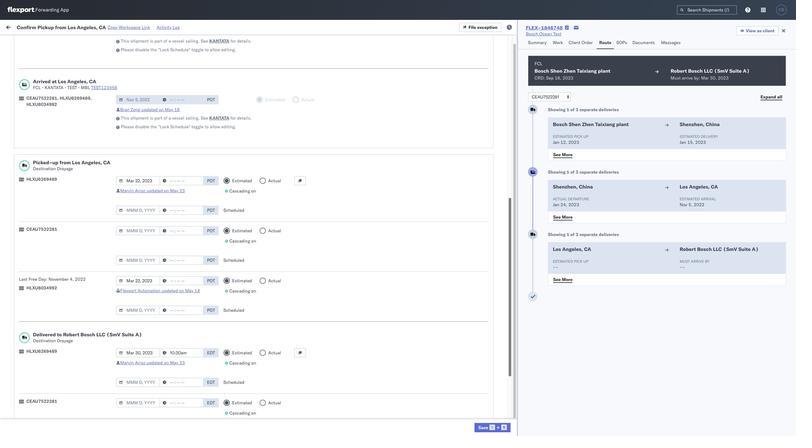 Task type: vqa. For each thing, say whether or not it's contained in the screenshot.
the Zhao associated with Dec 8, 2026, 6:39 PM PST
no



Task type: locate. For each thing, give the bounding box(es) containing it.
nov
[[680, 202, 688, 208]]

estimated inside estimated arrival nov 5, 2022
[[680, 197, 700, 202]]

1 vertical spatial this
[[121, 115, 129, 121]]

marvin arroz updated on may 23
[[120, 188, 185, 194], [120, 361, 185, 366]]

confirm
[[17, 24, 36, 30]]

1 marvin arroz updated on may 23 from the top
[[120, 188, 185, 194]]

ca
[[99, 24, 106, 30], [89, 78, 96, 85], [103, 160, 110, 166], [711, 184, 719, 190], [585, 246, 592, 253]]

destination inside the delivered to robert bosch llc (smv suite a) destination drayage
[[33, 339, 56, 344]]

disable down 'zeng'
[[135, 124, 149, 130]]

0 vertical spatial hlxu8034992
[[26, 102, 57, 107]]

2 more from the top
[[562, 215, 573, 220]]

is down bran zeng updated on may 18 button
[[150, 115, 153, 121]]

3 separate from the top
[[580, 232, 598, 238]]

1 showing 1 of 3 separate deliveries from the top
[[548, 107, 619, 113]]

0 vertical spatial toggle
[[192, 47, 204, 53]]

schedule"
[[170, 47, 190, 53], [170, 124, 190, 130]]

2 this from the top
[[121, 115, 129, 121]]

2 arroz from the top
[[135, 361, 145, 366]]

flex-1846748
[[526, 25, 563, 31]]

2 is from the top
[[150, 115, 153, 121]]

must for must arrive by --
[[680, 260, 690, 264]]

more down 24,
[[562, 215, 573, 220]]

copy workspace link button
[[108, 24, 150, 30]]

0 vertical spatial arrive
[[682, 75, 693, 81]]

1 vertical spatial showing 1 of 3 separate deliveries
[[548, 170, 619, 175]]

1 vertical spatial see more
[[554, 215, 573, 220]]

2023
[[563, 75, 574, 81], [718, 75, 729, 81], [569, 140, 580, 145], [696, 140, 707, 145], [569, 202, 580, 208]]

MMM D, YYYY text field
[[116, 95, 160, 105], [116, 206, 160, 215], [116, 277, 160, 286]]

jan for jan 15, 2023
[[680, 140, 687, 145]]

drayage inside the delivered to robert bosch llc (smv suite a) destination drayage
[[57, 339, 73, 344]]

suite
[[730, 68, 742, 74], [739, 246, 751, 253], [122, 332, 134, 338]]

2 vertical spatial separate
[[580, 232, 598, 238]]

more down estimated pick up --
[[562, 277, 573, 283]]

1 drayage from the top
[[57, 166, 73, 172]]

robert bosch llc (smv suite a) up 30,
[[671, 68, 750, 74]]

vessel for first kantata link from the bottom of the page
[[172, 115, 184, 121]]

automation
[[138, 288, 161, 294]]

3 more from the top
[[562, 277, 573, 283]]

mmm d, yyyy text field for 4th -- : -- -- text box from the bottom
[[116, 256, 160, 265]]

up inside picked-up from los angeles, ca destination drayage
[[52, 160, 58, 166]]

more
[[562, 152, 573, 158], [562, 215, 573, 220], [562, 277, 573, 283]]

flex-1846748 link
[[526, 25, 563, 31]]

actual inside actual departure jan 24, 2023
[[553, 197, 567, 202]]

suite for los angeles, ca
[[739, 246, 751, 253]]

updated
[[141, 107, 158, 113], [147, 188, 163, 194], [162, 288, 178, 294], [147, 361, 163, 366]]

mmm d, yyyy text field for first -- : -- -- text box from the bottom of the page
[[116, 399, 160, 408]]

0 vertical spatial shipment
[[130, 38, 149, 44]]

robert
[[671, 68, 687, 74], [680, 246, 696, 253], [63, 332, 79, 338]]

robert up must arrive by: mar 30, 2023
[[671, 68, 687, 74]]

2 3 from the top
[[576, 170, 579, 175]]

6 mmm d, yyyy text field from the top
[[116, 378, 160, 388]]

0 horizontal spatial fcl
[[33, 85, 41, 91]]

ocean
[[540, 31, 552, 37]]

23
[[180, 188, 185, 194], [180, 361, 185, 366]]

angeles, inside picked-up from los angeles, ca destination drayage
[[81, 160, 102, 166]]

file exception
[[469, 24, 498, 30]]

destination down 'delivered'
[[33, 339, 56, 344]]

1 hlxu6269489 from the top
[[26, 177, 57, 182]]

0 vertical spatial shen
[[551, 68, 563, 74]]

shenzhen, up estimated delivery jan 15, 2023
[[680, 121, 705, 128]]

marvin
[[120, 188, 134, 194], [120, 361, 134, 366]]

updated for the marvin arroz updated on may 23 button corresponding to picked-up from los angeles, ca
[[147, 188, 163, 194]]

(smv inside the delivered to robert bosch llc (smv suite a) destination drayage
[[107, 332, 121, 338]]

must left by
[[680, 260, 690, 264]]

deliveries
[[599, 107, 619, 113], [599, 170, 619, 175], [599, 232, 619, 238]]

• left test
[[65, 85, 66, 91]]

2 vertical spatial see more
[[554, 277, 573, 283]]

0 vertical spatial showing 1 of 3 separate deliveries
[[548, 107, 619, 113]]

1 vertical spatial hlxu8034992
[[26, 286, 57, 291]]

2 this shipment is part of a vessel sailing. see kantata for details. from the top
[[121, 115, 252, 121]]

this down bran
[[121, 115, 129, 121]]

2 "lock from the top
[[158, 124, 169, 130]]

plant
[[598, 68, 611, 74], [617, 121, 629, 128]]

1 vertical spatial details.
[[237, 115, 252, 121]]

3 showing 1 of 3 separate deliveries from the top
[[548, 232, 619, 238]]

fcl down arrived
[[33, 85, 41, 91]]

mmm d, yyyy text field for 2nd -- : -- -- text field from the bottom of the page
[[116, 306, 160, 316]]

-
[[553, 265, 556, 270], [556, 265, 559, 270], [680, 265, 683, 270], [683, 265, 686, 270]]

cascading on for fifth -- : -- -- text field from the top
[[229, 361, 256, 367]]

of
[[164, 38, 168, 44], [571, 107, 575, 113], [164, 115, 168, 121], [571, 170, 575, 175], [571, 232, 575, 238]]

drayage
[[57, 166, 73, 172], [57, 339, 73, 344]]

3 up estimated pick up --
[[576, 232, 579, 238]]

23 for picked-up from los angeles, ca
[[180, 188, 185, 194]]

1 vertical spatial ceau7522281
[[26, 399, 57, 405]]

1 vertical spatial showing
[[548, 170, 566, 175]]

15,
[[688, 140, 695, 145]]

1 up estimated pick up --
[[567, 232, 570, 238]]

2 vertical spatial edt
[[207, 401, 215, 406]]

kantata
[[209, 38, 230, 44], [45, 85, 63, 91], [209, 115, 230, 121]]

1 vertical spatial deliveries
[[599, 170, 619, 175]]

shipment down 'zeng'
[[130, 115, 149, 121]]

marvin for ca
[[120, 188, 134, 194]]

see more for shenzhen,
[[554, 215, 573, 220]]

"lock
[[158, 47, 169, 53], [158, 124, 169, 130]]

marvin arroz updated on may 23 button for delivered to robert bosch llc (smv suite a)
[[120, 361, 185, 366]]

"lock down bran zeng updated on may 18
[[158, 124, 169, 130]]

2 edt from the top
[[207, 380, 215, 386]]

see more down 24,
[[554, 215, 573, 220]]

0 vertical spatial editing.
[[221, 47, 236, 53]]

mmm d, yyyy text field for fifth -- : -- -- text field from the top
[[116, 349, 160, 358]]

1 vertical spatial see more button
[[550, 213, 577, 222]]

kantata link
[[209, 38, 230, 44], [209, 115, 230, 121]]

los inside arrived at los angeles, ca fcl • kantata • test • mbl test123456
[[58, 78, 66, 85]]

0 vertical spatial shenzhen,
[[680, 121, 705, 128]]

shen up "16," at the right of page
[[551, 68, 563, 74]]

vessel down log
[[172, 38, 184, 44]]

0 vertical spatial details.
[[237, 38, 252, 44]]

more down 12,
[[562, 152, 573, 158]]

please down bran
[[121, 124, 134, 130]]

1 vertical spatial kantata link
[[209, 115, 230, 121]]

2 showing 1 of 3 separate deliveries from the top
[[548, 170, 619, 175]]

work button
[[551, 37, 567, 49]]

day:
[[38, 277, 47, 283]]

2023 right 15,
[[696, 140, 707, 145]]

part down bran zeng updated on may 18 button
[[154, 115, 163, 121]]

2 for from the top
[[231, 115, 236, 121]]

1 up "departure" on the right top of the page
[[567, 170, 570, 175]]

zhen up estimated pick up jan 12, 2023 on the top right of page
[[582, 121, 594, 128]]

0 vertical spatial sailing.
[[186, 38, 200, 44]]

the down activity
[[151, 47, 157, 53]]

shenzhen, up actual departure jan 24, 2023
[[553, 184, 578, 190]]

2022 inside estimated arrival nov 5, 2022
[[694, 202, 705, 208]]

jan left 15,
[[680, 140, 687, 145]]

robert up must arrive by --
[[680, 246, 696, 253]]

1 vertical spatial marvin arroz updated on may 23 button
[[120, 361, 185, 366]]

cascading for third -- : -- -- text box from the bottom
[[229, 289, 250, 294]]

0 vertical spatial 18
[[174, 107, 180, 113]]

jan
[[553, 140, 560, 145], [680, 140, 687, 145], [553, 202, 560, 208]]

• down arrived
[[42, 85, 43, 91]]

estimated inside estimated pick up --
[[553, 260, 573, 264]]

2 marvin arroz updated on may 23 button from the top
[[120, 361, 185, 366]]

see more button down estimated pick up --
[[550, 275, 577, 285]]

2 vertical spatial robert
[[63, 332, 79, 338]]

1 23 from the top
[[180, 188, 185, 194]]

angeles, inside arrived at los angeles, ca fcl • kantata • test • mbl test123456
[[67, 78, 88, 85]]

jan inside estimated delivery jan 15, 2023
[[680, 140, 687, 145]]

shenzhen, china up "departure" on the right top of the page
[[553, 184, 593, 190]]

2 -- : -- -- text field from the top
[[160, 256, 204, 265]]

1 vertical spatial please disable the "lock schedule" toggle to allow editing.
[[121, 124, 236, 130]]

2 editing. from the top
[[221, 124, 236, 130]]

1 pdt from the top
[[207, 97, 215, 103]]

see more down estimated pick up --
[[554, 277, 573, 283]]

3 for angeles,
[[576, 232, 579, 238]]

from inside picked-up from los angeles, ca destination drayage
[[60, 160, 71, 166]]

2 part from the top
[[154, 115, 163, 121]]

1 vertical spatial for
[[231, 115, 236, 121]]

MMM D, YYYY text field
[[116, 176, 160, 186], [116, 227, 160, 236], [116, 256, 160, 265], [116, 306, 160, 316], [116, 349, 160, 358], [116, 378, 160, 388], [116, 399, 160, 408]]

expand all
[[761, 94, 783, 100]]

2 vertical spatial up
[[584, 260, 589, 264]]

2 allow from the top
[[210, 124, 220, 130]]

hlxu8034992 inside the ceau7522281, hlxu6269489, hlxu8034992
[[26, 102, 57, 107]]

showing for los angeles, ca
[[548, 232, 566, 238]]

shipment
[[130, 38, 149, 44], [130, 115, 149, 121]]

hlxu6269489
[[26, 177, 57, 182], [26, 349, 57, 355]]

0 vertical spatial edt
[[207, 351, 215, 356]]

forwarding app
[[35, 7, 69, 13]]

cascading on for third -- : -- -- text box from the bottom
[[229, 289, 256, 294]]

1 vertical spatial the
[[151, 124, 157, 130]]

suite inside the delivered to robert bosch llc (smv suite a) destination drayage
[[122, 332, 134, 338]]

2 hlxu6269489 from the top
[[26, 349, 57, 355]]

see more button
[[550, 150, 577, 160], [550, 213, 577, 222], [550, 275, 577, 285]]

link
[[142, 24, 150, 30]]

messages
[[662, 40, 681, 45]]

2 vertical spatial llc
[[96, 332, 105, 338]]

please down the copy workspace link 'button' at the left top
[[121, 47, 134, 53]]

a) for bosch shen zhen taixiang plant
[[743, 68, 750, 74]]

1 vertical spatial suite
[[739, 246, 751, 253]]

2022 right 5,
[[694, 202, 705, 208]]

2 1 from the top
[[567, 170, 570, 175]]

cascading for 1st -- : -- -- text field from the top of the page
[[229, 189, 250, 194]]

1 vertical spatial shipment
[[130, 115, 149, 121]]

1 horizontal spatial a)
[[743, 68, 750, 74]]

• left mbl
[[78, 85, 80, 91]]

5 cascading from the top
[[229, 411, 250, 417]]

1 vertical spatial "lock
[[158, 124, 169, 130]]

0 vertical spatial allow
[[210, 47, 220, 53]]

hlxu6269489 down 'delivered'
[[26, 349, 57, 355]]

fcl
[[535, 61, 543, 67], [33, 85, 41, 91]]

0 vertical spatial separate
[[580, 107, 598, 113]]

2 sailing. from the top
[[186, 115, 200, 121]]

route button
[[597, 37, 614, 49]]

4 cascading from the top
[[229, 361, 250, 367]]

0 vertical spatial plant
[[598, 68, 611, 74]]

must left by:
[[671, 75, 681, 81]]

the down bran zeng updated on may 18 button
[[151, 124, 157, 130]]

forwarding
[[35, 7, 59, 13]]

fcl up crd:
[[535, 61, 543, 67]]

3 mmm d, yyyy text field from the top
[[116, 256, 160, 265]]

0 horizontal spatial shenzhen,
[[553, 184, 578, 190]]

arrived at los angeles, ca fcl • kantata • test • mbl test123456
[[33, 78, 117, 91]]

1 vertical spatial disable
[[135, 124, 149, 130]]

a)
[[743, 68, 750, 74], [752, 246, 759, 253], [135, 332, 142, 338]]

mar
[[702, 75, 709, 81]]

of up estimated pick up --
[[571, 232, 575, 238]]

angeles,
[[77, 24, 98, 30], [67, 78, 88, 85], [81, 160, 102, 166], [690, 184, 710, 190], [563, 246, 583, 253]]

2 hlxu8034992 from the top
[[26, 286, 57, 291]]

hlxu8034992 down day:
[[26, 286, 57, 291]]

please
[[121, 47, 134, 53], [121, 124, 134, 130]]

robert for bosch shen zhen taixiang plant
[[671, 68, 687, 74]]

arroz for delivered to robert bosch llc (smv suite a)
[[135, 361, 145, 366]]

shipment down link
[[130, 38, 149, 44]]

2 please from the top
[[121, 124, 134, 130]]

2023 inside actual departure jan 24, 2023
[[569, 202, 580, 208]]

shen
[[551, 68, 563, 74], [569, 121, 581, 128]]

shenzhen, china up estimated delivery jan 15, 2023
[[680, 121, 720, 128]]

bosch shen zhen taixiang plant up "16," at the right of page
[[535, 68, 611, 74]]

ceau7522281,
[[26, 96, 59, 101]]

0 vertical spatial robert
[[671, 68, 687, 74]]

1 this shipment is part of a vessel sailing. see kantata for details. from the top
[[121, 38, 252, 44]]

up inside estimated pick up --
[[584, 260, 589, 264]]

estimated pick up jan 12, 2023
[[553, 134, 589, 145]]

cascading for fifth -- : -- -- text field from the top
[[229, 361, 250, 367]]

china up the delivery
[[706, 121, 720, 128]]

1 part from the top
[[154, 38, 163, 44]]

2 marvin arroz updated on may 23 from the top
[[120, 361, 185, 366]]

3 up "departure" on the right top of the page
[[576, 170, 579, 175]]

more for los
[[562, 277, 573, 283]]

from for pickup
[[55, 24, 66, 30]]

2 kantata link from the top
[[209, 115, 230, 121]]

2 disable from the top
[[135, 124, 149, 130]]

0 vertical spatial must
[[671, 75, 681, 81]]

part down activity
[[154, 38, 163, 44]]

4 pdt from the top
[[207, 228, 215, 234]]

2 mmm d, yyyy text field from the top
[[116, 206, 160, 215]]

vessel down bran zeng updated on may 18
[[172, 115, 184, 121]]

2 vertical spatial mmm d, yyyy text field
[[116, 277, 160, 286]]

updated for bran zeng updated on may 18 button
[[141, 107, 158, 113]]

12,
[[561, 140, 568, 145]]

flexport automation updated on may 18
[[120, 288, 200, 294]]

2 cascading on from the top
[[229, 239, 256, 244]]

3 see more button from the top
[[550, 275, 577, 285]]

destination inside picked-up from los angeles, ca destination drayage
[[33, 166, 56, 172]]

"lock down activity
[[158, 47, 169, 53]]

a down bran zeng updated on may 18
[[169, 115, 171, 121]]

estimated arrival nov 5, 2022
[[680, 197, 717, 208]]

of down bran zeng updated on may 18
[[164, 115, 168, 121]]

see
[[201, 38, 208, 44], [201, 115, 208, 121], [554, 152, 561, 158], [554, 215, 561, 220], [554, 277, 561, 283]]

china
[[706, 121, 720, 128], [579, 184, 593, 190]]

last free day: november 4, 2022
[[19, 277, 86, 283]]

0 vertical spatial kantata link
[[209, 38, 230, 44]]

3 showing from the top
[[548, 232, 566, 238]]

zhen up "crd: sep 16, 2023"
[[564, 68, 576, 74]]

a for second kantata link from the bottom
[[169, 38, 171, 44]]

2 vertical spatial a)
[[135, 332, 142, 338]]

-- : -- -- text field
[[160, 176, 204, 186], [160, 206, 204, 215], [160, 227, 204, 236], [160, 306, 204, 316], [160, 349, 204, 358]]

2 the from the top
[[151, 124, 157, 130]]

•
[[42, 85, 43, 91], [65, 85, 66, 91], [78, 85, 80, 91]]

1846748
[[542, 25, 563, 31]]

0 vertical spatial suite
[[730, 68, 742, 74]]

1 this from the top
[[121, 38, 129, 44]]

1 vertical spatial vessel
[[172, 115, 184, 121]]

1 vertical spatial fcl
[[33, 85, 41, 91]]

sep
[[547, 75, 554, 81]]

of for jan
[[571, 107, 575, 113]]

los angeles, ca
[[680, 184, 719, 190], [553, 246, 592, 253]]

5 pdt from the top
[[207, 258, 215, 264]]

1 horizontal spatial china
[[706, 121, 720, 128]]

deliveries for los angeles, ca
[[599, 170, 619, 175]]

activity
[[157, 24, 172, 30]]

0 vertical spatial this shipment is part of a vessel sailing. see kantata for details.
[[121, 38, 252, 44]]

jan left 24,
[[553, 202, 560, 208]]

see for --
[[554, 277, 561, 283]]

0 vertical spatial vessel
[[172, 38, 184, 44]]

7 mmm d, yyyy text field from the top
[[116, 399, 160, 408]]

is for first kantata link from the bottom of the page
[[150, 115, 153, 121]]

for
[[231, 38, 236, 44], [231, 115, 236, 121]]

hlxu8034992 down ceau7522281,
[[26, 102, 57, 107]]

vessel for second kantata link from the bottom
[[172, 38, 184, 44]]

sailing. for second kantata link from the bottom
[[186, 38, 200, 44]]

los angeles, ca up estimated arrival nov 5, 2022
[[680, 184, 719, 190]]

showing
[[548, 107, 566, 113], [548, 170, 566, 175], [548, 232, 566, 238]]

2 vertical spatial suite
[[122, 332, 134, 338]]

2 horizontal spatial a)
[[752, 246, 759, 253]]

2 showing from the top
[[548, 170, 566, 175]]

arrive for by:
[[682, 75, 693, 81]]

0 vertical spatial pick
[[574, 134, 583, 139]]

arrived
[[33, 78, 51, 85]]

1 details. from the top
[[237, 38, 252, 44]]

2 see more button from the top
[[550, 213, 577, 222]]

a for first kantata link from the bottom of the page
[[169, 115, 171, 121]]

1 vertical spatial a
[[169, 115, 171, 121]]

4 mmm d, yyyy text field from the top
[[116, 306, 160, 316]]

pick inside estimated pick up jan 12, 2023
[[574, 134, 583, 139]]

1 vertical spatial from
[[60, 160, 71, 166]]

3 - from the left
[[680, 265, 683, 270]]

to inside the delivered to robert bosch llc (smv suite a) destination drayage
[[57, 332, 62, 338]]

0 vertical spatial up
[[584, 134, 589, 139]]

1 vertical spatial is
[[150, 115, 153, 121]]

disable down link
[[135, 47, 149, 53]]

2022 right 4,
[[75, 277, 86, 283]]

0 vertical spatial is
[[150, 38, 153, 44]]

2023 down "departure" on the right top of the page
[[569, 202, 580, 208]]

bosch shen zhen taixiang plant up estimated pick up jan 12, 2023 on the top right of page
[[553, 121, 629, 128]]

3 edt from the top
[[207, 401, 215, 406]]

2 vertical spatial 3
[[576, 232, 579, 238]]

1 editing. from the top
[[221, 47, 236, 53]]

1 hlxu8034992 from the top
[[26, 102, 57, 107]]

marvin arroz updated on may 23 button
[[120, 188, 185, 194], [120, 361, 185, 366]]

jan left 12,
[[553, 140, 560, 145]]

2 vertical spatial 1
[[567, 232, 570, 238]]

separate for los angeles, ca
[[580, 232, 598, 238]]

-- : -- -- text field
[[160, 95, 204, 105], [160, 256, 204, 265], [160, 277, 204, 286], [160, 378, 204, 388], [160, 399, 204, 408]]

3 up estimated pick up jan 12, 2023 on the top right of page
[[576, 107, 579, 113]]

1 more from the top
[[562, 152, 573, 158]]

a) for los angeles, ca
[[752, 246, 759, 253]]

jan inside actual departure jan 24, 2023
[[553, 202, 560, 208]]

1 vertical spatial must
[[680, 260, 690, 264]]

view as client
[[746, 28, 775, 34]]

robert bosch llc (smv suite a) up by
[[680, 246, 759, 253]]

separate for shenzhen, china
[[580, 170, 598, 175]]

delivered
[[33, 332, 56, 338]]

arrive left by:
[[682, 75, 693, 81]]

must arrive by: mar 30, 2023
[[671, 75, 729, 81]]

this down the copy workspace link 'button' at the left top
[[121, 38, 129, 44]]

2 separate from the top
[[580, 170, 598, 175]]

1 vertical spatial hlxu6269489
[[26, 349, 57, 355]]

1 kantata link from the top
[[209, 38, 230, 44]]

1 marvin from the top
[[120, 188, 134, 194]]

1 horizontal spatial •
[[65, 85, 66, 91]]

is
[[150, 38, 153, 44], [150, 115, 153, 121]]

of up estimated pick up jan 12, 2023 on the top right of page
[[571, 107, 575, 113]]

0 vertical spatial more
[[562, 152, 573, 158]]

(smv for bosch shen zhen taixiang plant
[[715, 68, 729, 74]]

7 pdt from the top
[[207, 308, 215, 314]]

1 toggle from the top
[[192, 47, 204, 53]]

details.
[[237, 38, 252, 44], [237, 115, 252, 121]]

hlxu6269489 for picked-
[[26, 177, 57, 182]]

1 vertical spatial part
[[154, 115, 163, 121]]

shen up estimated pick up jan 12, 2023 on the top right of page
[[569, 121, 581, 128]]

is down link
[[150, 38, 153, 44]]

vessel
[[172, 38, 184, 44], [172, 115, 184, 121]]

1 vertical spatial robert bosch llc (smv suite a)
[[680, 246, 759, 253]]

file
[[469, 24, 476, 30]]

see more for los
[[554, 277, 573, 283]]

0 horizontal spatial a)
[[135, 332, 142, 338]]

0 vertical spatial marvin arroz updated on may 23
[[120, 188, 185, 194]]

2 -- : -- -- text field from the top
[[160, 206, 204, 215]]

llc for bosch shen zhen taixiang plant
[[705, 68, 713, 74]]

china up "departure" on the right top of the page
[[579, 184, 593, 190]]

arrive inside must arrive by --
[[691, 260, 705, 264]]

must for must arrive by: mar 30, 2023
[[671, 75, 681, 81]]

0 vertical spatial mmm d, yyyy text field
[[116, 95, 160, 105]]

1 schedule" from the top
[[170, 47, 190, 53]]

2 cascading from the top
[[229, 239, 250, 244]]

1 vertical spatial marvin
[[120, 361, 134, 366]]

3 cascading on from the top
[[229, 289, 256, 294]]

0 vertical spatial robert bosch llc (smv suite a)
[[671, 68, 750, 74]]

arrive left by
[[691, 260, 705, 264]]

5 mmm d, yyyy text field from the top
[[116, 349, 160, 358]]

test123456 button
[[91, 85, 117, 91]]

marvin for (smv
[[120, 361, 134, 366]]

0 vertical spatial deliveries
[[599, 107, 619, 113]]

a down activity log button
[[169, 38, 171, 44]]

see more down 12,
[[554, 152, 573, 158]]

1 vertical spatial arrive
[[691, 260, 705, 264]]

robert right 'delivered'
[[63, 332, 79, 338]]

los angeles, ca up estimated pick up --
[[553, 246, 592, 253]]

0 horizontal spatial china
[[579, 184, 593, 190]]

1 up estimated pick up jan 12, 2023 on the top right of page
[[567, 107, 570, 113]]

of for 24,
[[571, 170, 575, 175]]

2 mmm d, yyyy text field from the top
[[116, 227, 160, 236]]

order
[[582, 40, 593, 45]]

from
[[55, 24, 66, 30], [60, 160, 71, 166]]

0 horizontal spatial 18
[[174, 107, 180, 113]]

estimated inside estimated delivery jan 15, 2023
[[680, 134, 700, 139]]

4 -- : -- -- text field from the top
[[160, 306, 204, 316]]

1 vertical spatial schedule"
[[170, 124, 190, 130]]

cascading on for 3rd -- : -- -- text field from the top of the page
[[229, 239, 256, 244]]

0 vertical spatial marvin arroz updated on may 23 button
[[120, 188, 185, 194]]

allow
[[210, 47, 220, 53], [210, 124, 220, 130]]

1 horizontal spatial shen
[[569, 121, 581, 128]]

of up "departure" on the right top of the page
[[571, 170, 575, 175]]

1 see more button from the top
[[550, 150, 577, 160]]

1 horizontal spatial plant
[[617, 121, 629, 128]]

to
[[205, 47, 209, 53], [205, 124, 209, 130], [57, 332, 62, 338]]

2 23 from the top
[[180, 361, 185, 366]]

of down activity
[[164, 38, 168, 44]]

1 vertical spatial shenzhen, china
[[553, 184, 593, 190]]

0 horizontal spatial los angeles, ca
[[553, 246, 592, 253]]

0 vertical spatial for
[[231, 38, 236, 44]]

pick inside estimated pick up --
[[574, 260, 583, 264]]

flexport
[[120, 288, 137, 294]]

2 horizontal spatial •
[[78, 85, 80, 91]]

1 cascading on from the top
[[229, 189, 256, 194]]

from right pickup
[[55, 24, 66, 30]]

robert for los angeles, ca
[[680, 246, 696, 253]]

2 destination from the top
[[33, 339, 56, 344]]

exception
[[478, 24, 498, 30]]

2 pick from the top
[[574, 260, 583, 264]]

2023 right 12,
[[569, 140, 580, 145]]

destination down picked-
[[33, 166, 56, 172]]

pick for jan 12, 2023
[[574, 134, 583, 139]]

robert inside the delivered to robert bosch llc (smv suite a) destination drayage
[[63, 332, 79, 338]]

1 vertical spatial llc
[[714, 246, 722, 253]]

edt
[[207, 351, 215, 356], [207, 380, 215, 386], [207, 401, 215, 406]]

1 horizontal spatial los angeles, ca
[[680, 184, 719, 190]]

18 for flexport automation updated on may 18
[[195, 288, 200, 294]]

editing.
[[221, 47, 236, 53], [221, 124, 236, 130]]

up inside estimated pick up jan 12, 2023
[[584, 134, 589, 139]]

0 vertical spatial kantata
[[209, 38, 230, 44]]

2 vertical spatial to
[[57, 332, 62, 338]]

must inside must arrive by --
[[680, 260, 690, 264]]

2022
[[694, 202, 705, 208], [75, 277, 86, 283]]

0 vertical spatial please disable the "lock schedule" toggle to allow editing.
[[121, 47, 236, 53]]

2 • from the left
[[65, 85, 66, 91]]

see more button down 24,
[[550, 213, 577, 222]]

on
[[159, 107, 164, 113], [164, 188, 169, 194], [251, 189, 256, 194], [251, 239, 256, 244], [179, 288, 184, 294], [251, 289, 256, 294], [164, 361, 169, 366], [251, 361, 256, 367], [251, 411, 256, 417]]

hlxu6269489 down picked-
[[26, 177, 57, 182]]

1 horizontal spatial 18
[[195, 288, 200, 294]]

1 vertical spatial a)
[[752, 246, 759, 253]]

sailing. for first kantata link from the bottom of the page
[[186, 115, 200, 121]]

from right picked-
[[60, 160, 71, 166]]

hlxu8034992
[[26, 102, 57, 107], [26, 286, 57, 291]]

see more button down 12,
[[550, 150, 577, 160]]



Task type: describe. For each thing, give the bounding box(es) containing it.
delivery
[[701, 134, 718, 139]]

0 horizontal spatial 2022
[[75, 277, 86, 283]]

1 separate from the top
[[580, 107, 598, 113]]

robert bosch llc (smv suite a) for bosch shen zhen taixiang plant
[[671, 68, 750, 74]]

hlxu6269489 for delivered
[[26, 349, 57, 355]]

shipment for second kantata link from the bottom
[[130, 38, 149, 44]]

summary button
[[526, 37, 551, 49]]

1 -- : -- -- text field from the top
[[160, 95, 204, 105]]

3 -- : -- -- text field from the top
[[160, 227, 204, 236]]

0 vertical spatial bosch shen zhen taixiang plant
[[535, 68, 611, 74]]

os
[[779, 7, 785, 12]]

1 vertical spatial to
[[205, 124, 209, 130]]

1 "lock from the top
[[158, 47, 169, 53]]

los inside picked-up from los angeles, ca destination drayage
[[72, 160, 80, 166]]

0 horizontal spatial shen
[[551, 68, 563, 74]]

1 showing from the top
[[548, 107, 566, 113]]

6 pdt from the top
[[207, 279, 215, 284]]

documents button
[[630, 37, 659, 49]]

2023 inside estimated delivery jan 15, 2023
[[696, 140, 707, 145]]

save button
[[475, 424, 511, 433]]

client
[[569, 40, 581, 45]]

1 please disable the "lock schedule" toggle to allow editing. from the top
[[121, 47, 236, 53]]

0 horizontal spatial shenzhen, china
[[553, 184, 593, 190]]

4,
[[70, 277, 74, 283]]

activity log button
[[157, 24, 180, 31]]

showing 1 of 3 separate deliveries for china
[[548, 170, 619, 175]]

30,
[[711, 75, 717, 81]]

1 the from the top
[[151, 47, 157, 53]]

picked-up from los angeles, ca destination drayage
[[33, 160, 110, 172]]

departure
[[568, 197, 590, 202]]

jan for jan 24, 2023
[[553, 202, 560, 208]]

as
[[758, 28, 762, 34]]

view
[[746, 28, 756, 34]]

is for second kantata link from the bottom
[[150, 38, 153, 44]]

0 vertical spatial to
[[205, 47, 209, 53]]

robert bosch llc (smv suite a) for los angeles, ca
[[680, 246, 759, 253]]

sops
[[617, 40, 628, 45]]

see for jan 24, 2023
[[554, 215, 561, 220]]

0 vertical spatial fcl
[[535, 61, 543, 67]]

this shipment is part of a vessel sailing. see kantata for details. for first kantata link from the bottom of the page
[[121, 115, 252, 121]]

1 please from the top
[[121, 47, 134, 53]]

3 pdt from the top
[[207, 208, 215, 213]]

test
[[67, 85, 77, 91]]

1 vertical spatial china
[[579, 184, 593, 190]]

confirm pickup from los angeles, ca copy workspace link
[[17, 24, 150, 30]]

1 vertical spatial taixiang
[[596, 121, 616, 128]]

view as client button
[[737, 26, 779, 35]]

5 -- : -- -- text field from the top
[[160, 399, 204, 408]]

3 • from the left
[[78, 85, 80, 91]]

may for bran zeng updated on may 18 button
[[165, 107, 173, 113]]

showing for shenzhen, china
[[548, 170, 566, 175]]

by
[[706, 260, 710, 264]]

expand all button
[[757, 92, 787, 102]]

5,
[[689, 202, 693, 208]]

crd:
[[535, 75, 545, 81]]

client order
[[569, 40, 593, 45]]

llc for los angeles, ca
[[714, 246, 722, 253]]

save
[[479, 426, 489, 431]]

1 disable from the top
[[135, 47, 149, 53]]

1 horizontal spatial shenzhen, china
[[680, 121, 720, 128]]

work
[[553, 40, 563, 45]]

mbl
[[81, 85, 90, 91]]

1 mmm d, yyyy text field from the top
[[116, 95, 160, 105]]

activity log
[[157, 24, 180, 30]]

client
[[763, 28, 775, 34]]

os button
[[775, 3, 789, 17]]

edt for first -- : -- -- text box from the bottom of the page
[[207, 401, 215, 406]]

1 1 from the top
[[567, 107, 570, 113]]

a) inside the delivered to robert bosch llc (smv suite a) destination drayage
[[135, 332, 142, 338]]

flexport. image
[[7, 7, 35, 13]]

marvin arroz updated on may 23 for delivered to robert bosch llc (smv suite a)
[[120, 361, 185, 366]]

3 mmm d, yyyy text field from the top
[[116, 277, 160, 286]]

1 edt from the top
[[207, 351, 215, 356]]

ceau7522281, hlxu6269489, hlxu8034992
[[26, 96, 92, 107]]

2 pdt from the top
[[207, 178, 215, 184]]

free
[[29, 277, 37, 283]]

marvin arroz updated on may 23 for picked-up from los angeles, ca
[[120, 188, 185, 194]]

bosch ocean test
[[526, 31, 562, 37]]

2023 inside estimated pick up jan 12, 2023
[[569, 140, 580, 145]]

crd: sep 16, 2023
[[535, 75, 574, 81]]

arrive for by
[[691, 260, 705, 264]]

2 schedule" from the top
[[170, 124, 190, 130]]

this for second kantata link from the bottom
[[121, 38, 129, 44]]

by:
[[695, 75, 701, 81]]

summary
[[528, 40, 547, 45]]

fcl inside arrived at los angeles, ca fcl • kantata • test • mbl test123456
[[33, 85, 41, 91]]

picked-
[[33, 160, 52, 166]]

see more button for shenzhen,
[[550, 213, 577, 222]]

edt for second -- : -- -- text box from the bottom of the page
[[207, 380, 215, 386]]

ca inside picked-up from los angeles, ca destination drayage
[[103, 160, 110, 166]]

ca inside arrived at los angeles, ca fcl • kantata • test • mbl test123456
[[89, 78, 96, 85]]

test
[[554, 31, 562, 37]]

bosch ocean test link
[[526, 31, 562, 37]]

Search Shipments (/) text field
[[677, 5, 738, 15]]

1 vertical spatial plant
[[617, 121, 629, 128]]

0 horizontal spatial plant
[[598, 68, 611, 74]]

delivered to robert bosch llc (smv suite a) destination drayage
[[33, 332, 142, 344]]

18 for bran zeng updated on may 18
[[174, 107, 180, 113]]

4 -- : -- -- text field from the top
[[160, 378, 204, 388]]

route
[[600, 40, 612, 45]]

updated for 'flexport automation updated on may 18' button
[[162, 288, 178, 294]]

0 vertical spatial taixiang
[[577, 68, 597, 74]]

up for --
[[584, 260, 589, 264]]

1 -- : -- -- text field from the top
[[160, 176, 204, 186]]

1 for los
[[567, 232, 570, 238]]

part for second kantata link from the bottom
[[154, 38, 163, 44]]

5 cascading on from the top
[[229, 411, 256, 417]]

may for the marvin arroz updated on may 23 button corresponding to picked-up from los angeles, ca
[[170, 188, 178, 194]]

pickup
[[37, 24, 54, 30]]

mmm d, yyyy text field for second -- : -- -- text box from the bottom of the page
[[116, 378, 160, 388]]

hlxu6269489,
[[60, 96, 92, 101]]

0 vertical spatial china
[[706, 121, 720, 128]]

forwarding app link
[[7, 7, 69, 13]]

log
[[173, 24, 180, 30]]

4 - from the left
[[683, 265, 686, 270]]

ceau7522281 for picked-up from los angeles, ca
[[26, 227, 57, 232]]

2 scheduled from the top
[[224, 258, 245, 264]]

3 deliveries from the top
[[599, 232, 619, 238]]

marvin arroz updated on may 23 button for picked-up from los angeles, ca
[[120, 188, 185, 194]]

1 • from the left
[[42, 85, 43, 91]]

zeng
[[131, 107, 140, 113]]

last
[[19, 277, 27, 283]]

estimated inside estimated pick up jan 12, 2023
[[553, 134, 573, 139]]

arrival
[[701, 197, 717, 202]]

mmm d, yyyy text field for 3rd -- : -- -- text field from the top of the page
[[116, 227, 160, 236]]

bosch inside the delivered to robert bosch llc (smv suite a) destination drayage
[[81, 332, 95, 338]]

1 vertical spatial zhen
[[582, 121, 594, 128]]

bran zeng updated on may 18 button
[[120, 107, 180, 113]]

1 horizontal spatial shenzhen,
[[680, 121, 705, 128]]

24,
[[561, 202, 568, 208]]

mmm d, yyyy text field for 1st -- : -- -- text field from the top of the page
[[116, 176, 160, 186]]

1 vertical spatial shenzhen,
[[553, 184, 578, 190]]

cascading for 3rd -- : -- -- text field from the top of the page
[[229, 239, 250, 244]]

details. for second kantata link from the bottom
[[237, 38, 252, 44]]

1 for from the top
[[231, 38, 236, 44]]

1 3 from the top
[[576, 107, 579, 113]]

deliveries for shenzhen, china
[[599, 107, 619, 113]]

2023 right "16," at the right of page
[[563, 75, 574, 81]]

documents
[[633, 40, 655, 45]]

november
[[49, 277, 69, 283]]

1 allow from the top
[[210, 47, 220, 53]]

2 - from the left
[[556, 265, 559, 270]]

suite for bosch shen zhen taixiang plant
[[730, 68, 742, 74]]

app
[[60, 7, 69, 13]]

workspace
[[119, 24, 141, 30]]

flexport automation updated on may 18 button
[[120, 288, 200, 294]]

may for the marvin arroz updated on may 23 button associated with delivered to robert bosch llc (smv suite a)
[[170, 361, 178, 366]]

1 - from the left
[[553, 265, 556, 270]]

16,
[[555, 75, 562, 81]]

3 for china
[[576, 170, 579, 175]]

may for 'flexport automation updated on may 18' button
[[185, 288, 194, 294]]

this for first kantata link from the bottom of the page
[[121, 115, 129, 121]]

showing 1 of 3 separate deliveries for angeles,
[[548, 232, 619, 238]]

this shipment is part of a vessel sailing. see kantata for details. for second kantata link from the bottom
[[121, 38, 252, 44]]

(smv for los angeles, ca
[[724, 246, 738, 253]]

of for -
[[571, 232, 575, 238]]

1 for shenzhen,
[[567, 170, 570, 175]]

jan inside estimated pick up jan 12, 2023
[[553, 140, 560, 145]]

1 vertical spatial los angeles, ca
[[553, 246, 592, 253]]

all
[[778, 94, 783, 100]]

shipment for first kantata link from the bottom of the page
[[130, 115, 149, 121]]

4 scheduled from the top
[[224, 380, 245, 386]]

arroz for picked-up from los angeles, ca
[[135, 188, 145, 194]]

drayage inside picked-up from los angeles, ca destination drayage
[[57, 166, 73, 172]]

3 scheduled from the top
[[224, 308, 245, 314]]

see more button for los
[[550, 275, 577, 285]]

must arrive by --
[[680, 260, 710, 270]]

1 vertical spatial bosch shen zhen taixiang plant
[[553, 121, 629, 128]]

actual departure jan 24, 2023
[[553, 197, 590, 208]]

2 toggle from the top
[[192, 124, 204, 130]]

kantata inside arrived at los angeles, ca fcl • kantata • test • mbl test123456
[[45, 85, 63, 91]]

1 see more from the top
[[554, 152, 573, 158]]

5 -- : -- -- text field from the top
[[160, 349, 204, 358]]

1 vertical spatial shen
[[569, 121, 581, 128]]

at
[[52, 78, 57, 85]]

part for first kantata link from the bottom of the page
[[154, 115, 163, 121]]

expand
[[761, 94, 777, 100]]

more for shenzhen,
[[562, 215, 573, 220]]

23 for delivered to robert bosch llc (smv suite a)
[[180, 361, 185, 366]]

details. for first kantata link from the bottom of the page
[[237, 115, 252, 121]]

up for jan 12, 2023
[[584, 134, 589, 139]]

estimated pick up --
[[553, 260, 589, 270]]

from for up
[[60, 160, 71, 166]]

2 please disable the "lock schedule" toggle to allow editing. from the top
[[121, 124, 236, 130]]

client order button
[[567, 37, 597, 49]]

messages button
[[659, 37, 685, 49]]

ceau7522281 for delivered to robert bosch llc (smv suite a)
[[26, 399, 57, 405]]

kantata for first kantata link from the bottom of the page
[[209, 115, 230, 121]]

see for jan 12, 2023
[[554, 152, 561, 158]]

flex-
[[526, 25, 542, 31]]

llc inside the delivered to robert bosch llc (smv suite a) destination drayage
[[96, 332, 105, 338]]

0 vertical spatial zhen
[[564, 68, 576, 74]]

test123456
[[91, 85, 117, 91]]

cascading on for 1st -- : -- -- text field from the top of the page
[[229, 189, 256, 194]]

2023 right 30,
[[718, 75, 729, 81]]

pick for --
[[574, 260, 583, 264]]

3 -- : -- -- text field from the top
[[160, 277, 204, 286]]

1 scheduled from the top
[[224, 208, 245, 213]]



